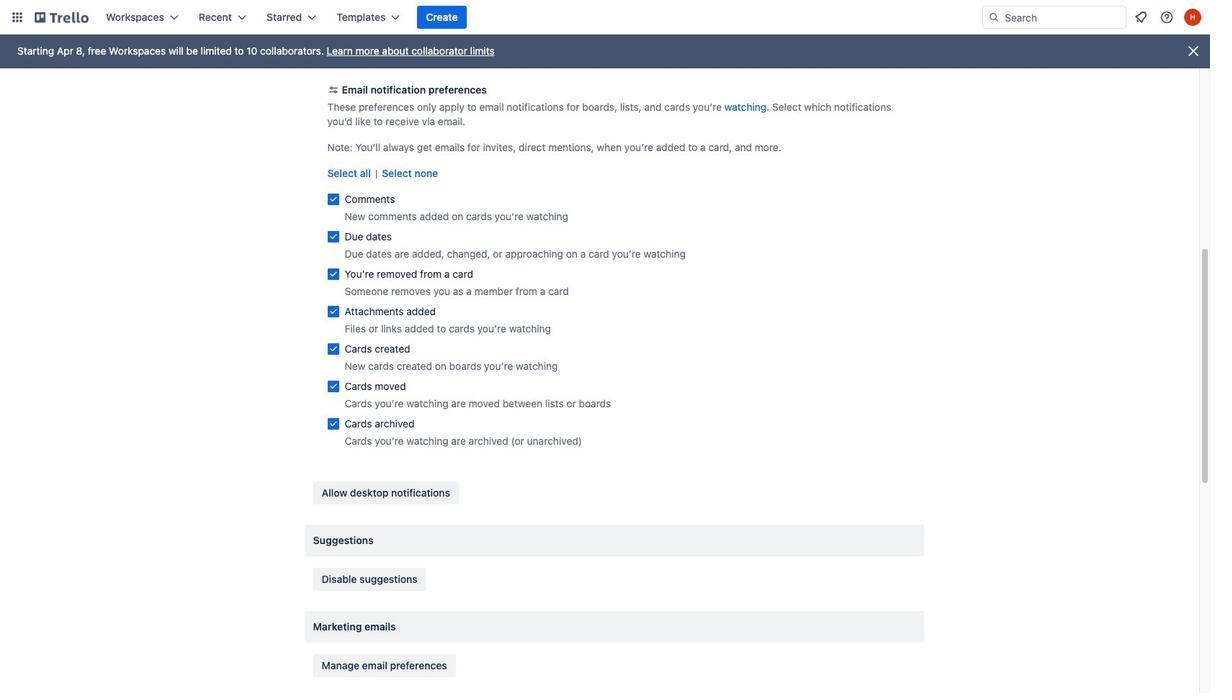 Task type: describe. For each thing, give the bounding box(es) containing it.
Search field
[[1000, 7, 1126, 27]]

open information menu image
[[1160, 10, 1174, 24]]

back to home image
[[35, 6, 89, 29]]



Task type: vqa. For each thing, say whether or not it's contained in the screenshot.
the board name text box
no



Task type: locate. For each thing, give the bounding box(es) containing it.
primary element
[[0, 0, 1210, 35]]

search image
[[988, 12, 1000, 23]]

howard (howard38800628) image
[[1184, 9, 1202, 26]]

0 notifications image
[[1132, 9, 1150, 26]]



